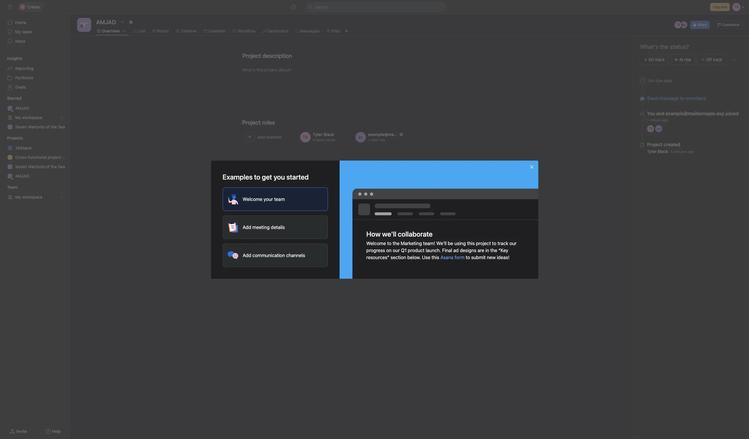 Task type: locate. For each thing, give the bounding box(es) containing it.
1 vertical spatial workspace
[[22, 195, 42, 200]]

welcome inside the welcome to the marketing team! we'll be using this project to track our progress on our q1 product launch. final ad designs are in the "key resources" section below. use this
[[367, 241, 386, 246]]

seven
[[15, 124, 27, 129], [15, 164, 27, 169]]

amjad inside the starred element
[[15, 106, 29, 111]]

1 my from the top
[[15, 29, 21, 34]]

1 horizontal spatial brief
[[364, 199, 374, 204]]

my workspace inside the starred element
[[15, 115, 42, 120]]

my workspace link
[[4, 113, 67, 122], [4, 193, 67, 202]]

close image
[[530, 165, 535, 169]]

seven down "cross-"
[[15, 164, 27, 169]]

1 vertical spatial add
[[243, 253, 251, 258]]

2 a from the left
[[412, 181, 414, 186]]

amjad link
[[4, 104, 67, 113], [4, 171, 67, 181]]

0 vertical spatial my workspace
[[15, 115, 42, 120]]

seven warlords of the sea inside 'projects' element
[[15, 164, 65, 169]]

1 vertical spatial amjad
[[15, 174, 29, 178]]

2 workspace from the top
[[22, 195, 42, 200]]

a up supporting
[[373, 181, 376, 186]]

send
[[648, 96, 659, 101]]

projects element
[[0, 133, 70, 182]]

you and example@mailexmaple.exp joined button
[[648, 111, 740, 116]]

project created tyler black 5 minutes ago
[[648, 142, 695, 154]]

2 add from the top
[[243, 253, 251, 258]]

seven up projects
[[15, 124, 27, 129]]

my tasks
[[15, 29, 32, 34]]

seven warlords of the sea link up talkback link
[[4, 122, 67, 132]]

cross-functional project plan link
[[4, 153, 70, 162]]

my for inbox
[[15, 29, 21, 34]]

seven warlords of the sea link down 'functional'
[[4, 162, 67, 171]]

1 vertical spatial team
[[274, 196, 285, 202]]

0 vertical spatial amjad link
[[4, 104, 67, 113]]

ex
[[683, 23, 686, 27], [658, 126, 661, 131]]

2 seven warlords of the sea link from the top
[[4, 162, 67, 171]]

starred element
[[0, 93, 70, 133]]

1 workspace from the top
[[22, 115, 42, 120]]

my left tasks
[[15, 29, 21, 34]]

resources"
[[367, 255, 390, 260]]

warlords down cross-functional project plan link
[[28, 164, 45, 169]]

1 seven warlords of the sea from the top
[[15, 124, 65, 129]]

seven warlords of the sea link
[[4, 122, 67, 132], [4, 162, 67, 171]]

welcome up progress
[[367, 241, 386, 246]]

track right the on
[[656, 57, 665, 62]]

remove from starred image
[[129, 20, 133, 24]]

1 warlords from the top
[[28, 124, 45, 129]]

my down starred
[[15, 115, 21, 120]]

files
[[332, 28, 341, 33]]

seven warlords of the sea link for functional
[[4, 162, 67, 171]]

project right 'create'
[[350, 199, 363, 204]]

0 vertical spatial team
[[348, 181, 358, 186]]

example@mailexmaple.exp
[[666, 111, 725, 116]]

1 vertical spatial my workspace
[[15, 195, 42, 200]]

calendar link
[[204, 28, 226, 34]]

1 horizontal spatial team
[[348, 181, 358, 186]]

amjad up team
[[15, 174, 29, 178]]

0 vertical spatial welcome
[[243, 196, 263, 202]]

0 vertical spatial this
[[468, 241, 475, 246]]

0 horizontal spatial this
[[432, 255, 440, 260]]

get
[[262, 173, 272, 181]]

example text for how we'll collaborate section image
[[353, 189, 539, 279]]

how we'll collaborate
[[367, 230, 433, 238]]

1 horizontal spatial a
[[412, 181, 414, 186]]

project down align
[[328, 187, 342, 192]]

warlords for workspace
[[28, 124, 45, 129]]

of down cross-functional project plan
[[46, 164, 50, 169]]

1 vertical spatial your
[[264, 196, 273, 202]]

0 vertical spatial warlords
[[28, 124, 45, 129]]

this down launch.
[[432, 255, 440, 260]]

workspace inside teams element
[[22, 195, 42, 200]]

0 vertical spatial ago
[[663, 118, 669, 122]]

welcome to the marketing team! we'll be using this project to track our progress on our q1 product launch. final ad designs are in the "key resources" section below. use this
[[367, 241, 517, 260]]

1 my workspace link from the top
[[4, 113, 67, 122]]

1 sea from the top
[[58, 124, 65, 129]]

your down get
[[264, 196, 273, 202]]

sea inside 'projects' element
[[58, 164, 65, 169]]

tb down 1
[[649, 126, 654, 131]]

the down how we'll collaborate
[[393, 241, 400, 246]]

0 vertical spatial sea
[[58, 124, 65, 129]]

add left communication
[[243, 253, 251, 258]]

invite button
[[6, 426, 31, 437]]

1 horizontal spatial welcome
[[367, 241, 386, 246]]

a right with
[[412, 181, 414, 186]]

1 vertical spatial my
[[15, 115, 21, 120]]

and inside align your team around a shared vision with a project brief and supporting resources.
[[353, 187, 360, 192]]

2 my workspace from the top
[[15, 195, 42, 200]]

None text field
[[95, 17, 118, 27]]

1 vertical spatial my workspace link
[[4, 193, 67, 202]]

a
[[373, 181, 376, 186], [412, 181, 414, 186]]

2 vertical spatial my
[[15, 195, 21, 200]]

home link
[[4, 18, 67, 27]]

my workspace link inside the starred element
[[4, 113, 67, 122]]

seven for my
[[15, 124, 27, 129]]

talkback link
[[4, 143, 67, 153]]

1 vertical spatial of
[[46, 164, 50, 169]]

tb left share button
[[676, 23, 681, 27]]

0 horizontal spatial a
[[373, 181, 376, 186]]

warlords inside 'projects' element
[[28, 164, 45, 169]]

0 horizontal spatial ago
[[663, 118, 669, 122]]

your inside align your team around a shared vision with a project brief and supporting resources.
[[339, 181, 347, 186]]

3 my from the top
[[15, 195, 21, 200]]

my inside the starred element
[[15, 115, 21, 120]]

key resources
[[242, 160, 280, 167]]

0 horizontal spatial team
[[274, 196, 285, 202]]

your for welcome
[[264, 196, 273, 202]]

warlords up talkback link
[[28, 124, 45, 129]]

projects button
[[0, 135, 23, 141]]

hide sidebar image
[[8, 5, 12, 9]]

form
[[455, 255, 465, 260]]

section
[[391, 255, 407, 260]]

1 vertical spatial amjad link
[[4, 171, 67, 181]]

my inside teams element
[[15, 195, 21, 200]]

share
[[698, 23, 708, 27]]

welcome down examples to get you started
[[243, 196, 263, 202]]

launch.
[[426, 248, 442, 253]]

seven warlords of the sea up talkback link
[[15, 124, 65, 129]]

off
[[707, 57, 713, 62]]

2 amjad from the top
[[15, 174, 29, 178]]

1 vertical spatial seven warlords of the sea
[[15, 164, 65, 169]]

my for seven warlords of the sea
[[15, 115, 21, 120]]

black
[[659, 149, 669, 154]]

my workspace down starred
[[15, 115, 42, 120]]

0 horizontal spatial and
[[353, 187, 360, 192]]

tb
[[676, 23, 681, 27], [649, 126, 654, 131]]

ago right the minutes
[[689, 150, 695, 154]]

welcome for welcome your team
[[243, 196, 263, 202]]

use
[[423, 255, 431, 260]]

brief inside align your team around a shared vision with a project brief and supporting resources.
[[343, 187, 352, 192]]

brief
[[343, 187, 352, 192], [364, 199, 374, 204]]

1 amjad from the top
[[15, 106, 29, 111]]

this up "designs"
[[468, 241, 475, 246]]

0 vertical spatial add
[[243, 225, 251, 230]]

inbox link
[[4, 37, 67, 46]]

1 seven from the top
[[15, 124, 27, 129]]

you
[[648, 111, 656, 116]]

0 horizontal spatial track
[[498, 241, 509, 246]]

0 horizontal spatial brief
[[343, 187, 352, 192]]

workspace inside the starred element
[[22, 115, 42, 120]]

0 vertical spatial seven warlords of the sea link
[[4, 122, 67, 132]]

send message to members button
[[648, 96, 707, 101]]

1 add from the top
[[243, 225, 251, 230]]

brief up create project brief button
[[343, 187, 352, 192]]

brief down supporting
[[364, 199, 374, 204]]

what's
[[641, 43, 659, 50]]

track inside button
[[656, 57, 665, 62]]

0 vertical spatial amjad
[[15, 106, 29, 111]]

1 vertical spatial this
[[432, 255, 440, 260]]

1 vertical spatial our
[[393, 248, 400, 253]]

of inside 'projects' element
[[46, 164, 50, 169]]

team inside align your team around a shared vision with a project brief and supporting resources.
[[348, 181, 358, 186]]

1 seven warlords of the sea link from the top
[[4, 122, 67, 132]]

1 horizontal spatial track
[[656, 57, 665, 62]]

board link
[[153, 28, 169, 34]]

project created
[[648, 142, 681, 147]]

ex down minute
[[658, 126, 661, 131]]

seven warlords of the sea inside the starred element
[[15, 124, 65, 129]]

0 vertical spatial workspace
[[22, 115, 42, 120]]

on track button
[[641, 54, 669, 65]]

below.
[[408, 255, 421, 260]]

ago right minute
[[663, 118, 669, 122]]

my workspace down team
[[15, 195, 42, 200]]

to right message
[[681, 96, 685, 101]]

welcome for welcome to the marketing team! we'll be using this project to track our progress on our q1 product launch. final ad designs are in the "key resources" section below. use this
[[367, 241, 386, 246]]

of up talkback link
[[46, 124, 50, 129]]

workspace
[[22, 115, 42, 120], [22, 195, 42, 200]]

minutes
[[675, 150, 688, 154]]

the inside 'projects' element
[[51, 164, 57, 169]]

2 my from the top
[[15, 115, 21, 120]]

to
[[681, 96, 685, 101], [254, 173, 261, 181], [388, 241, 392, 246], [493, 241, 497, 246], [466, 255, 471, 260]]

reporting
[[15, 66, 34, 71]]

0 vertical spatial seven warlords of the sea
[[15, 124, 65, 129]]

1 amjad link from the top
[[4, 104, 67, 113]]

create project brief
[[336, 199, 374, 204]]

2 warlords from the top
[[28, 164, 45, 169]]

amjad link up teams element
[[4, 171, 67, 181]]

upgrade
[[714, 5, 728, 9]]

overview
[[102, 28, 120, 33]]

my workspace for my workspace "link" inside teams element
[[15, 195, 42, 200]]

project inside button
[[350, 199, 363, 204]]

progress
[[367, 248, 385, 253]]

list
[[139, 28, 146, 33]]

0 vertical spatial brief
[[343, 187, 352, 192]]

to up new
[[493, 241, 497, 246]]

supporting
[[361, 187, 381, 192]]

1 vertical spatial welcome
[[367, 241, 386, 246]]

0 vertical spatial seven
[[15, 124, 27, 129]]

2 seven from the top
[[15, 164, 27, 169]]

0 horizontal spatial welcome
[[243, 196, 263, 202]]

track
[[656, 57, 665, 62], [714, 57, 723, 62], [498, 241, 509, 246]]

and down around
[[353, 187, 360, 192]]

2 horizontal spatial track
[[714, 57, 723, 62]]

ago inside you and example@mailexmaple.exp joined 1 minute ago
[[663, 118, 669, 122]]

1 horizontal spatial ago
[[689, 150, 695, 154]]

track right off
[[714, 57, 723, 62]]

track inside the welcome to the marketing team! we'll be using this project to track our progress on our q1 product launch. final ad designs are in the "key resources" section below. use this
[[498, 241, 509, 246]]

1 my workspace from the top
[[15, 115, 42, 120]]

new
[[487, 255, 496, 260]]

your for align
[[339, 181, 347, 186]]

sea inside the starred element
[[58, 124, 65, 129]]

0 vertical spatial my workspace link
[[4, 113, 67, 122]]

track inside button
[[714, 57, 723, 62]]

add left meeting
[[243, 225, 251, 230]]

my workspace inside teams element
[[15, 195, 42, 200]]

amjad link down goals link
[[4, 104, 67, 113]]

seven inside the starred element
[[15, 124, 27, 129]]

to left get
[[254, 173, 261, 181]]

my workspace link down team
[[4, 193, 67, 202]]

amjad down starred
[[15, 106, 29, 111]]

the down cross-functional project plan
[[51, 164, 57, 169]]

0 vertical spatial my
[[15, 29, 21, 34]]

my workspace
[[15, 115, 42, 120], [15, 195, 42, 200]]

seven inside 'projects' element
[[15, 164, 27, 169]]

1 vertical spatial sea
[[58, 164, 65, 169]]

2 amjad link from the top
[[4, 171, 67, 181]]

off track
[[707, 57, 723, 62]]

0 vertical spatial and
[[657, 111, 665, 116]]

my down team
[[15, 195, 21, 200]]

0 vertical spatial of
[[46, 124, 50, 129]]

1 horizontal spatial your
[[339, 181, 347, 186]]

0 horizontal spatial our
[[393, 248, 400, 253]]

and up minute
[[657, 111, 665, 116]]

1 vertical spatial and
[[353, 187, 360, 192]]

1 horizontal spatial ex
[[683, 23, 686, 27]]

team down you started
[[274, 196, 285, 202]]

welcome
[[243, 196, 263, 202], [367, 241, 386, 246]]

1 horizontal spatial our
[[510, 241, 517, 246]]

seven warlords of the sea
[[15, 124, 65, 129], [15, 164, 65, 169]]

dashboard link
[[263, 28, 289, 34]]

my inside global 'element'
[[15, 29, 21, 34]]

minute
[[650, 118, 662, 122]]

0 vertical spatial our
[[510, 241, 517, 246]]

0 vertical spatial your
[[339, 181, 347, 186]]

seven warlords of the sea link for workspace
[[4, 122, 67, 132]]

seven for cross-
[[15, 164, 27, 169]]

track up "key at bottom
[[498, 241, 509, 246]]

your right align
[[339, 181, 347, 186]]

my tasks link
[[4, 27, 67, 37]]

0 horizontal spatial your
[[264, 196, 273, 202]]

1 horizontal spatial and
[[657, 111, 665, 116]]

seven warlords of the sea down cross-functional project plan
[[15, 164, 65, 169]]

amjad inside 'projects' element
[[15, 174, 29, 178]]

seven warlords of the sea for workspace
[[15, 124, 65, 129]]

align
[[328, 181, 338, 186]]

2 my workspace link from the top
[[4, 193, 67, 202]]

final
[[443, 248, 453, 253]]

upgrade button
[[711, 3, 731, 11]]

amjad link inside the starred element
[[4, 104, 67, 113]]

1 vertical spatial seven
[[15, 164, 27, 169]]

1 vertical spatial tb
[[649, 126, 654, 131]]

2 seven warlords of the sea from the top
[[15, 164, 65, 169]]

timeline link
[[176, 28, 197, 34]]

at
[[680, 57, 684, 62]]

0 vertical spatial tb
[[676, 23, 681, 27]]

align your team around a shared vision with a project brief and supporting resources.
[[328, 181, 414, 192]]

meeting
[[253, 225, 270, 230]]

project
[[48, 155, 61, 160], [328, 187, 342, 192], [350, 199, 363, 204], [477, 241, 491, 246]]

1 vertical spatial brief
[[364, 199, 374, 204]]

project up are
[[477, 241, 491, 246]]

projects
[[7, 135, 23, 140]]

1 vertical spatial ex
[[658, 126, 661, 131]]

ex left share button
[[683, 23, 686, 27]]

warlords for functional
[[28, 164, 45, 169]]

1 of from the top
[[46, 124, 50, 129]]

2 sea from the top
[[58, 164, 65, 169]]

add
[[243, 225, 251, 230], [243, 253, 251, 258]]

and
[[657, 111, 665, 116], [353, 187, 360, 192]]

team
[[7, 185, 17, 190]]

of inside the starred element
[[46, 124, 50, 129]]

1 vertical spatial warlords
[[28, 164, 45, 169]]

team left around
[[348, 181, 358, 186]]

1 vertical spatial ago
[[689, 150, 695, 154]]

1 vertical spatial seven warlords of the sea link
[[4, 162, 67, 171]]

add communication channels
[[243, 253, 305, 258]]

my workspace link down starred
[[4, 113, 67, 122]]

add for add meeting details
[[243, 225, 251, 230]]

2 of from the top
[[46, 164, 50, 169]]

ad
[[454, 248, 459, 253]]

warlords inside the starred element
[[28, 124, 45, 129]]



Task type: describe. For each thing, give the bounding box(es) containing it.
off track button
[[698, 54, 727, 65]]

messages link
[[296, 28, 320, 34]]

starred button
[[0, 95, 21, 101]]

global element
[[0, 14, 70, 49]]

talkback
[[15, 145, 32, 150]]

team for align
[[348, 181, 358, 186]]

amjad for first 'amjad' link from the bottom
[[15, 174, 29, 178]]

0 horizontal spatial tb
[[649, 126, 654, 131]]

1
[[648, 118, 649, 122]]

project inside the welcome to the marketing team! we'll be using this project to track our progress on our q1 product launch. final ad designs are in the "key resources" section below. use this
[[477, 241, 491, 246]]

teams element
[[0, 182, 70, 203]]

timeline
[[181, 28, 197, 33]]

insights button
[[0, 56, 22, 61]]

1 horizontal spatial tb
[[676, 23, 681, 27]]

0 vertical spatial ex
[[683, 23, 686, 27]]

reporting link
[[4, 64, 67, 73]]

insights
[[7, 56, 22, 61]]

examples to get you started
[[223, 173, 309, 181]]

seven warlords of the sea for functional
[[15, 164, 65, 169]]

functional
[[28, 155, 47, 160]]

we'll
[[437, 241, 447, 246]]

calendar
[[209, 28, 226, 33]]

starred
[[7, 96, 21, 101]]

track for off track
[[714, 57, 723, 62]]

product
[[408, 248, 425, 253]]

ideas!
[[497, 255, 510, 260]]

project inside align your team around a shared vision with a project brief and supporting resources.
[[328, 187, 342, 192]]

you and example@mailexmaple.exp joined 1 minute ago
[[648, 111, 740, 122]]

on
[[649, 57, 655, 62]]

plan
[[62, 155, 70, 160]]

portfolios
[[15, 75, 33, 80]]

welcome your team
[[243, 196, 285, 202]]

of for functional
[[46, 164, 50, 169]]

overview link
[[97, 28, 120, 34]]

shared
[[377, 181, 390, 186]]

amjad for 'amjad' link within the the starred element
[[15, 106, 29, 111]]

workspace for my workspace "link" inside the the starred element
[[22, 115, 42, 120]]

cross-functional project plan
[[15, 155, 70, 160]]

and inside you and example@mailexmaple.exp joined 1 minute ago
[[657, 111, 665, 116]]

goals link
[[4, 83, 67, 92]]

be
[[448, 241, 454, 246]]

the up talkback link
[[51, 124, 57, 129]]

1 a from the left
[[373, 181, 376, 186]]

to down "designs"
[[466, 255, 471, 260]]

create project brief button
[[328, 197, 375, 207]]

share button
[[691, 21, 711, 29]]

how
[[367, 230, 381, 238]]

at risk
[[680, 57, 692, 62]]

brief inside create project brief button
[[364, 199, 374, 204]]

files link
[[327, 28, 341, 34]]

tyler
[[648, 149, 657, 154]]

tasks
[[22, 29, 32, 34]]

the right in
[[491, 248, 498, 253]]

Project description title text field
[[239, 50, 294, 62]]

workflow link
[[233, 28, 256, 34]]

with
[[403, 181, 411, 186]]

sea for cross-functional project plan
[[58, 164, 65, 169]]

at risk button
[[672, 54, 696, 65]]

designs
[[460, 248, 477, 253]]

1 horizontal spatial this
[[468, 241, 475, 246]]

cross-
[[15, 155, 28, 160]]

team button
[[0, 184, 17, 190]]

message
[[660, 96, 680, 101]]

home
[[15, 20, 26, 25]]

team for welcome
[[274, 196, 285, 202]]

examples
[[223, 173, 253, 181]]

details
[[271, 225, 285, 230]]

risk
[[685, 57, 692, 62]]

0 horizontal spatial ex
[[658, 126, 661, 131]]

create
[[336, 199, 349, 204]]

submit
[[472, 255, 486, 260]]

goals
[[15, 85, 26, 90]]

team!
[[424, 241, 436, 246]]

to up on
[[388, 241, 392, 246]]

my workspace link inside teams element
[[4, 193, 67, 202]]

my workspace for my workspace "link" inside the the starred element
[[15, 115, 42, 120]]

insights element
[[0, 53, 70, 93]]

5
[[671, 150, 674, 154]]

board image
[[81, 21, 88, 28]]

joined
[[726, 111, 740, 116]]

marketing
[[401, 241, 422, 246]]

vision
[[391, 181, 402, 186]]

portfolios link
[[4, 73, 67, 83]]

board
[[157, 28, 169, 33]]

dashboard
[[268, 28, 289, 33]]

track for on track
[[656, 57, 665, 62]]

on track
[[649, 57, 665, 62]]

you started
[[274, 173, 309, 181]]

workspace for my workspace "link" inside teams element
[[22, 195, 42, 200]]

members
[[686, 96, 707, 101]]

what's the status?
[[641, 43, 690, 50]]

around
[[359, 181, 372, 186]]

on
[[387, 248, 392, 253]]

project left plan
[[48, 155, 61, 160]]

resources.
[[382, 187, 402, 192]]

sea for my workspace
[[58, 124, 65, 129]]

messages
[[300, 28, 320, 33]]

the status?
[[661, 43, 690, 50]]

of for workspace
[[46, 124, 50, 129]]

send message to members
[[648, 96, 707, 101]]

ago inside project created tyler black 5 minutes ago
[[689, 150, 695, 154]]

workflow
[[238, 28, 256, 33]]

add for add communication channels
[[243, 253, 251, 258]]

inbox
[[15, 39, 25, 44]]



Task type: vqa. For each thing, say whether or not it's contained in the screenshot.
bottommost TB
yes



